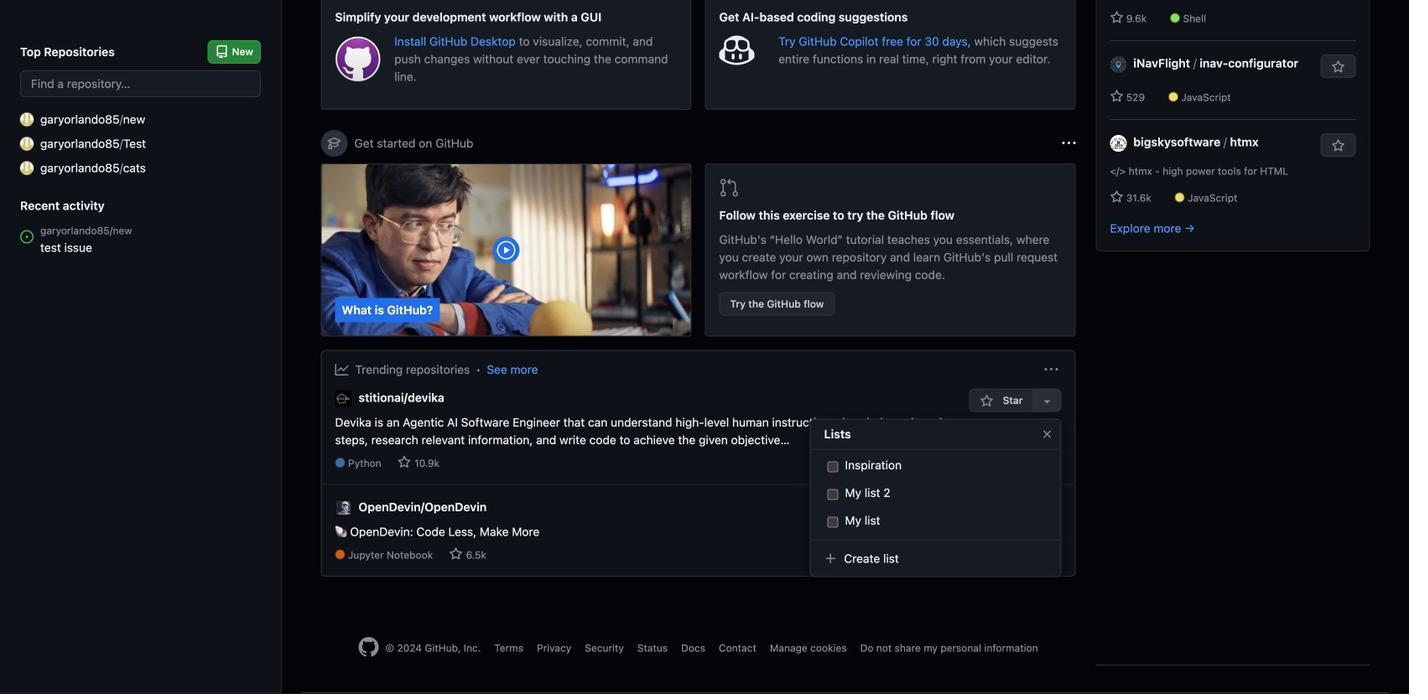Task type: describe. For each thing, give the bounding box(es) containing it.
repo details element for @opendevin profile image
[[335, 548, 540, 563]]

star image inside repo details 'element'
[[449, 548, 463, 562]]

explore element
[[1096, 0, 1371, 666]]

what is github? image
[[322, 164, 691, 336]]

what is github? element
[[321, 164, 692, 337]]

open issue image
[[20, 230, 34, 244]]

close menu image
[[1041, 428, 1055, 441]]

feed item heading menu image
[[1045, 363, 1059, 377]]

@opendevin profile image
[[335, 500, 352, 517]]

simplify your development workflow with a gui element
[[321, 0, 692, 110]]

add this repository to a list image
[[1041, 395, 1055, 408]]

Top Repositories search field
[[20, 70, 261, 97]]

repo details element for @stitionai profile image
[[335, 456, 970, 471]]

graph image
[[335, 363, 349, 377]]



Task type: locate. For each thing, give the bounding box(es) containing it.
2 repo details element from the top
[[335, 548, 540, 563]]

try the github flow element
[[705, 164, 1076, 337]]

plus image
[[825, 553, 838, 566]]

@inavflight profile image
[[1111, 56, 1128, 73]]

Find a repository… text field
[[20, 70, 261, 97]]

1 vertical spatial repo details element
[[335, 548, 540, 563]]

@bigskysoftware profile image
[[1111, 135, 1128, 152]]

0 vertical spatial repo details element
[[335, 456, 970, 471]]

menu
[[810, 412, 1062, 591]]

1 star this repository image from the top
[[1332, 60, 1346, 74]]

star this repository image
[[1332, 60, 1346, 74], [1332, 139, 1346, 153]]

repo details element
[[335, 456, 970, 471], [335, 548, 540, 563]]

homepage image
[[359, 638, 379, 658]]

list
[[825, 454, 1048, 533]]

why am i seeing this? image
[[1063, 137, 1076, 150]]

1 vertical spatial star this repository image
[[1332, 139, 1346, 153]]

star image
[[398, 456, 411, 469]]

1 repo details element from the top
[[335, 456, 970, 471]]

get ai-based coding suggestions element
[[705, 0, 1076, 110]]

git pull request image
[[720, 178, 740, 198]]

@stitionai profile image
[[335, 391, 352, 407]]

new image
[[20, 113, 34, 126]]

mortar board image
[[328, 137, 341, 150]]

github desktop image
[[335, 36, 381, 82]]

cats image
[[20, 162, 34, 175]]

test image
[[20, 137, 34, 151]]

star this repository image for @inavflight profile image
[[1332, 60, 1346, 74]]

star image
[[1111, 11, 1124, 24], [1111, 90, 1124, 103], [1111, 191, 1124, 204], [980, 395, 994, 408], [449, 548, 463, 562]]

0 vertical spatial star this repository image
[[1332, 60, 1346, 74]]

None checkbox
[[828, 460, 839, 475], [828, 488, 839, 502], [828, 516, 839, 530], [828, 460, 839, 475], [828, 488, 839, 502], [828, 516, 839, 530]]

2 star this repository image from the top
[[1332, 139, 1346, 153]]

star this repository image for @bigskysoftware profile icon
[[1332, 139, 1346, 153]]

play image
[[496, 240, 517, 260]]



Task type: vqa. For each thing, say whether or not it's contained in the screenshot.
Show Options image
no



